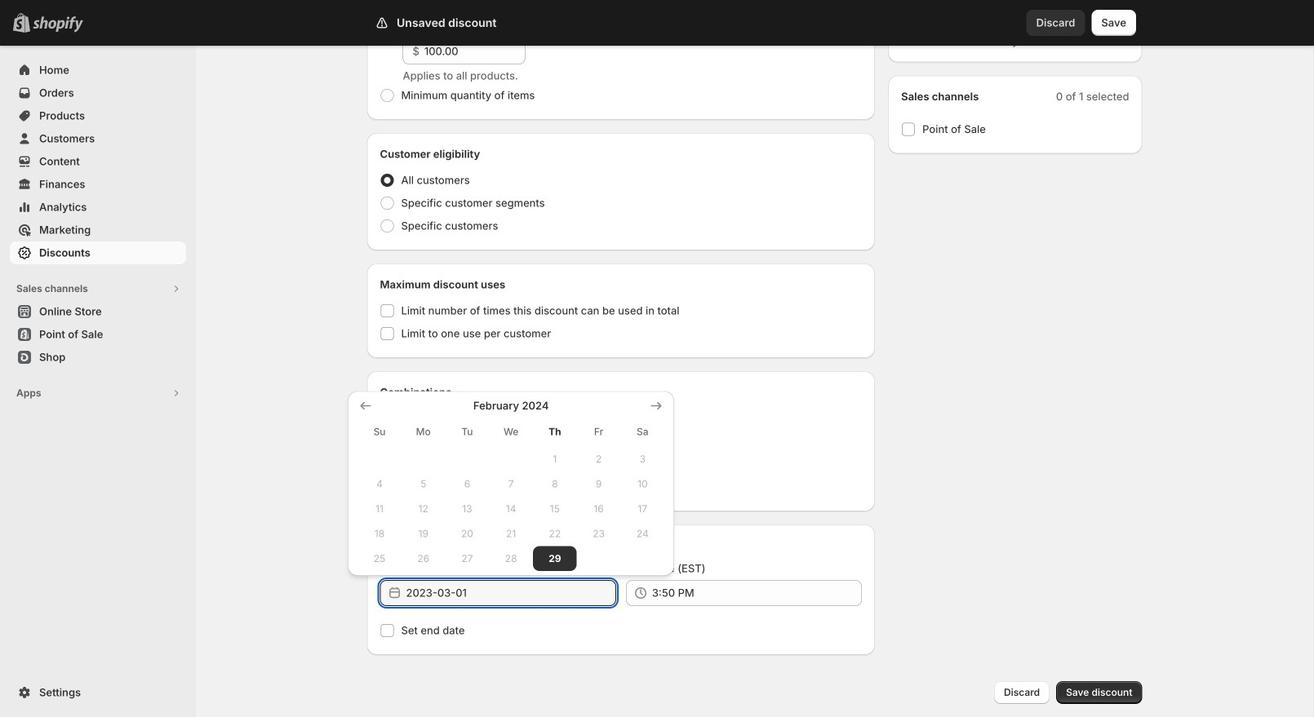 Task type: vqa. For each thing, say whether or not it's contained in the screenshot.
shopify "image"
yes



Task type: locate. For each thing, give the bounding box(es) containing it.
grid
[[358, 398, 665, 571]]

saturday element
[[621, 418, 665, 447]]

thursday element
[[533, 418, 577, 447]]

friday element
[[577, 418, 621, 447]]

shopify image
[[33, 16, 83, 32]]

YYYY-MM-DD text field
[[406, 580, 616, 607]]

monday element
[[402, 418, 445, 447]]

tuesday element
[[445, 418, 489, 447]]



Task type: describe. For each thing, give the bounding box(es) containing it.
sunday element
[[358, 418, 402, 447]]

0.00 text field
[[424, 38, 525, 64]]

wednesday element
[[489, 418, 533, 447]]

Enter time text field
[[652, 580, 862, 607]]



